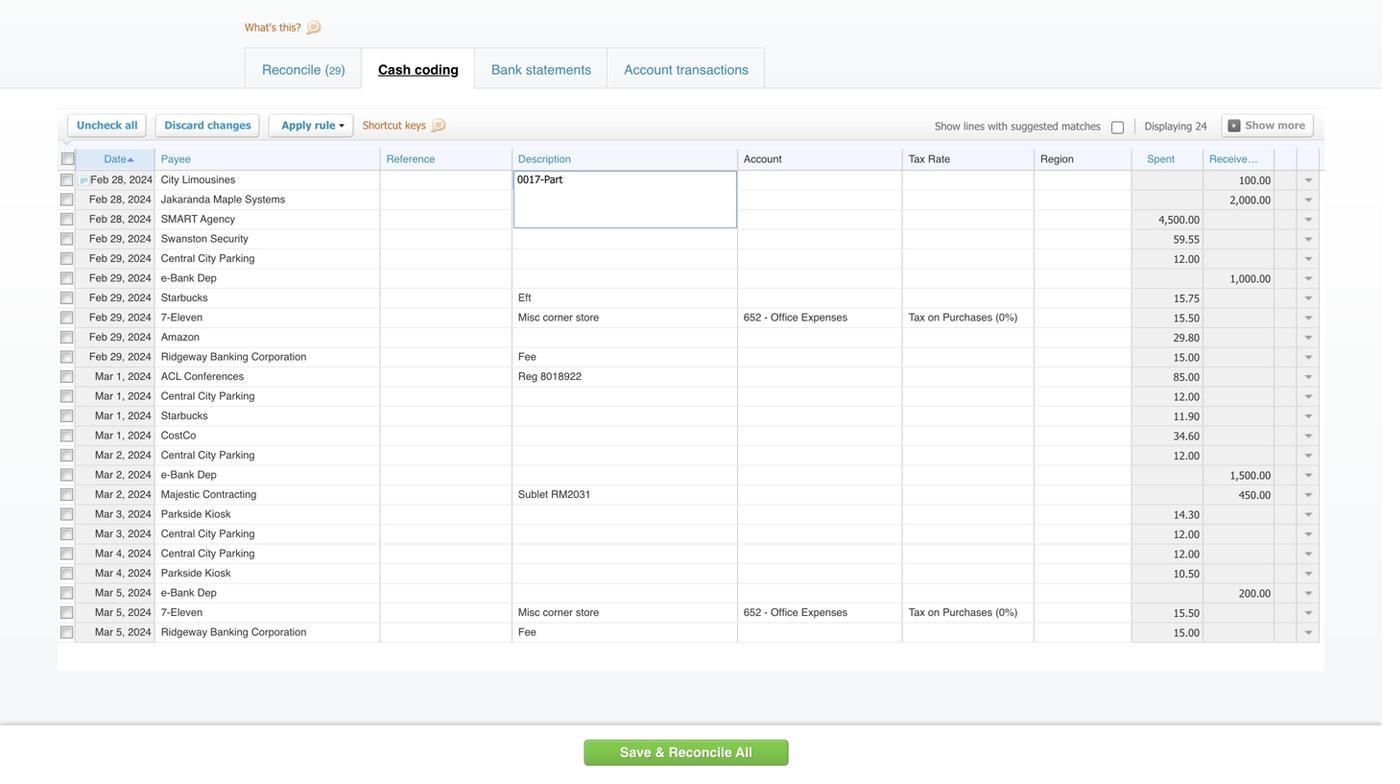Task type: locate. For each thing, give the bounding box(es) containing it.
5 mar from the top
[[95, 449, 113, 461]]

e- down mar 2, 2024 central city parking
[[161, 469, 170, 481]]

5, down mar 5, 2024 7-eleven
[[116, 626, 125, 638]]

all
[[736, 745, 753, 761]]

2 eleven from the top
[[170, 607, 203, 619]]

kiosk for 10.50
[[205, 567, 231, 579]]

central down acl
[[161, 390, 195, 402]]

1 652 from the top
[[744, 311, 762, 323]]

1, down "mar 1, 2024 starbucks"
[[116, 430, 125, 442]]

0 vertical spatial dep
[[197, 272, 217, 284]]

652 for mar 5, 2024 7-eleven
[[744, 607, 762, 619]]

7 29, from the top
[[110, 351, 125, 363]]

0 vertical spatial 2,
[[116, 449, 125, 461]]

parkside down majestic
[[161, 508, 202, 520]]

0 vertical spatial (0%)
[[996, 311, 1018, 323]]

2 - from the top
[[765, 607, 768, 619]]

2 4, from the top
[[116, 567, 125, 579]]

7- down "mar 5, 2024 e-bank dep"
[[161, 607, 170, 619]]

0 vertical spatial starbucks
[[161, 292, 208, 304]]

4 mar from the top
[[95, 430, 113, 442]]

1 4, from the top
[[116, 548, 125, 560]]

7- for mar 5, 2024
[[161, 607, 170, 619]]

2, for 1,500.00
[[116, 469, 125, 481]]

parking for feb 29, 2024 central city parking
[[219, 252, 255, 264]]

1 parking from the top
[[219, 252, 255, 264]]

rm2031
[[551, 489, 591, 501]]

12 mar from the top
[[95, 587, 113, 599]]

1 vertical spatial corporation
[[251, 626, 307, 638]]

3 dep from the top
[[197, 587, 217, 599]]

1 parkside from the top
[[161, 508, 202, 520]]

misc for feb 29, 2024 7-eleven
[[518, 311, 540, 323]]

0 vertical spatial purchases
[[943, 311, 993, 323]]

0 horizontal spatial account
[[624, 62, 673, 77]]

1 vertical spatial 15.50
[[1174, 607, 1200, 620]]

2 misc from the top
[[518, 607, 540, 619]]

2 kiosk from the top
[[205, 567, 231, 579]]

29, for 29.80
[[110, 331, 125, 343]]

2 parking from the top
[[219, 390, 255, 402]]

1 vertical spatial store
[[576, 607, 599, 619]]

2 office from the top
[[771, 607, 799, 619]]

0 vertical spatial -
[[765, 311, 768, 323]]

feb 28, 2024
[[91, 174, 153, 186]]

11 mar from the top
[[95, 567, 113, 579]]

2024 for feb 29, 2024 swanston security
[[128, 233, 151, 245]]

2 7- from the top
[[161, 607, 170, 619]]

1 horizontal spatial show
[[1246, 119, 1275, 132]]

2024 for feb 29, 2024 amazon
[[128, 331, 151, 343]]

city up contracting at the bottom
[[198, 449, 216, 461]]

0 vertical spatial 15.00
[[1174, 351, 1200, 364]]

1, down feb 29, 2024 amazon
[[116, 370, 125, 382]]

1 - from the top
[[765, 311, 768, 323]]

3 parking from the top
[[219, 449, 255, 461]]

central down "mar 3, 2024 central city parking"
[[161, 548, 195, 560]]

2 vertical spatial dep
[[197, 587, 217, 599]]

1 3, from the top
[[116, 508, 125, 520]]

0 vertical spatial 652
[[744, 311, 762, 323]]

what's this? link
[[245, 21, 324, 38]]

parkside for 14.30
[[161, 508, 202, 520]]

starbucks down "feb 29, 2024 e-bank dep"
[[161, 292, 208, 304]]

kiosk down contracting at the bottom
[[205, 508, 231, 520]]

expenses
[[802, 311, 848, 323], [802, 607, 848, 619]]

1 vertical spatial -
[[765, 607, 768, 619]]

spent
[[1148, 153, 1175, 165]]

28,
[[112, 174, 126, 186], [110, 193, 125, 205], [110, 213, 125, 225]]

12.00 for mar 2, 2024 central city parking
[[1174, 449, 1200, 462]]

mar 1, 2024 costco
[[95, 430, 196, 442]]

office for feb 29, 2024 7-eleven
[[771, 311, 799, 323]]

8 mar from the top
[[95, 508, 113, 520]]

dep for 1,000.00
[[197, 272, 217, 284]]

0 vertical spatial tax
[[909, 153, 926, 165]]

15.00 for feb 29, 2024 ridgeway banking corporation
[[1174, 351, 1200, 364]]

reg
[[518, 370, 538, 382]]

1 fee from the top
[[518, 351, 537, 363]]

1 ridgeway from the top
[[161, 351, 207, 363]]

4,
[[116, 548, 125, 560], [116, 567, 125, 579]]

uncheck all link
[[74, 114, 147, 139]]

4 parking from the top
[[219, 528, 255, 540]]

2 banking from the top
[[210, 626, 249, 638]]

3 e- from the top
[[161, 587, 170, 599]]

tax rate
[[909, 153, 951, 165]]

0 vertical spatial corner
[[543, 311, 573, 323]]

starbucks for 11.90
[[161, 410, 208, 422]]

parkside down mar 4, 2024 central city parking
[[161, 567, 202, 579]]

5 central from the top
[[161, 548, 195, 560]]

1 vertical spatial office
[[771, 607, 799, 619]]

1 vertical spatial account
[[744, 153, 782, 165]]

10.50
[[1174, 567, 1200, 580]]

1 vertical spatial dep
[[197, 469, 217, 481]]

12.00 up 11.90
[[1174, 390, 1200, 403]]

show left more
[[1246, 119, 1275, 132]]

1 vertical spatial 652 - office expenses
[[744, 607, 848, 619]]

1 vertical spatial starbucks
[[161, 410, 208, 422]]

1 vertical spatial e-
[[161, 469, 170, 481]]

4, up the mar 4, 2024 parkside kiosk
[[116, 548, 125, 560]]

5, up mar 5, 2024 7-eleven
[[116, 587, 125, 599]]

show for show more
[[1246, 119, 1275, 132]]

1 vertical spatial (0%)
[[996, 607, 1018, 619]]

2 central from the top
[[161, 390, 195, 402]]

central up mar 4, 2024 central city parking
[[161, 528, 195, 540]]

1 12.00 from the top
[[1174, 252, 1200, 265]]

2 vertical spatial 5,
[[116, 626, 125, 638]]

29,
[[110, 233, 125, 245], [110, 252, 125, 264], [110, 272, 125, 284], [110, 292, 125, 304], [110, 311, 125, 323], [110, 331, 125, 343], [110, 351, 125, 363]]

1 horizontal spatial account
[[744, 153, 782, 165]]

0 vertical spatial tax on purchases (0%)
[[909, 311, 1018, 323]]

2 e- from the top
[[161, 469, 170, 481]]

3, down mar 2, 2024 e-bank dep
[[116, 508, 125, 520]]

2 29, from the top
[[110, 252, 125, 264]]

show
[[1246, 119, 1275, 132], [935, 120, 961, 133]]

e- for 1,500.00
[[161, 469, 170, 481]]

7 mar from the top
[[95, 489, 113, 501]]

sublet
[[518, 489, 548, 501]]

1 tax on purchases (0%) from the top
[[909, 311, 1018, 323]]

corner
[[543, 311, 573, 323], [543, 607, 573, 619]]

2024 for mar 1, 2024 costco
[[128, 430, 151, 442]]

1 vertical spatial ridgeway
[[161, 626, 207, 638]]

0017-
[[518, 174, 545, 186]]

central down costco
[[161, 449, 195, 461]]

2 vertical spatial 28,
[[110, 213, 125, 225]]

parkside
[[161, 508, 202, 520], [161, 567, 202, 579]]

2 purchases from the top
[[943, 607, 993, 619]]

jakaranda
[[161, 193, 210, 205]]

city down security
[[198, 252, 216, 264]]

9 mar from the top
[[95, 528, 113, 540]]

3 central from the top
[[161, 449, 195, 461]]

central for mar 2, 2024
[[161, 449, 195, 461]]

0 vertical spatial 652 - office expenses
[[744, 311, 848, 323]]

1 banking from the top
[[210, 351, 249, 363]]

part
[[545, 174, 565, 186]]

bank down the mar 4, 2024 parkside kiosk
[[170, 587, 195, 599]]

4 29, from the top
[[110, 292, 125, 304]]

15.00 down 29.80
[[1174, 351, 1200, 364]]

2 store from the top
[[576, 607, 599, 619]]

2 mar from the top
[[95, 390, 113, 402]]

city down "mar 3, 2024 central city parking"
[[198, 548, 216, 560]]

2 on from the top
[[928, 607, 940, 619]]

15.75
[[1174, 292, 1200, 305]]

0 vertical spatial office
[[771, 311, 799, 323]]

bank left statements
[[492, 62, 522, 77]]

1 dep from the top
[[197, 272, 217, 284]]

1 vertical spatial 15.00
[[1174, 626, 1200, 639]]

29, for 59.55
[[110, 233, 125, 245]]

3 5, from the top
[[116, 626, 125, 638]]

2 (0%) from the top
[[996, 607, 1018, 619]]

1 vertical spatial corner
[[543, 607, 573, 619]]

misc
[[518, 311, 540, 323], [518, 607, 540, 619]]

starbucks for 15.75
[[161, 292, 208, 304]]

0 vertical spatial banking
[[210, 351, 249, 363]]

mar for mar 1, 2024 costco
[[95, 430, 113, 442]]

8018922
[[541, 370, 582, 382]]

2 652 - office expenses from the top
[[744, 607, 848, 619]]

expenses for mar 5, 2024 7-eleven
[[802, 607, 848, 619]]

tax for feb 29, 2024 7-eleven
[[909, 311, 926, 323]]

3 12.00 from the top
[[1174, 449, 1200, 462]]

1 tax from the top
[[909, 153, 926, 165]]

account transactions link
[[608, 48, 766, 88]]

0 vertical spatial corporation
[[251, 351, 307, 363]]

misc corner store
[[518, 311, 599, 323], [518, 607, 599, 619]]

1 vertical spatial 5,
[[116, 607, 125, 619]]

29, down feb 29, 2024 7-eleven
[[110, 331, 125, 343]]

4, up "mar 5, 2024 e-bank dep"
[[116, 567, 125, 579]]

0 vertical spatial parkside
[[161, 508, 202, 520]]

2 dep from the top
[[197, 469, 217, 481]]

&
[[655, 745, 665, 761]]

2 tax on purchases (0%) from the top
[[909, 607, 1018, 619]]

1 vertical spatial eleven
[[170, 607, 203, 619]]

1 vertical spatial banking
[[210, 626, 249, 638]]

1, up mar 1, 2024 costco
[[116, 410, 125, 422]]

eleven up amazon
[[170, 311, 203, 323]]

ridgeway for mar 5, 2024
[[161, 626, 207, 638]]

banking down "mar 5, 2024 e-bank dep"
[[210, 626, 249, 638]]

transactions
[[677, 62, 749, 77]]

0 vertical spatial 5,
[[116, 587, 125, 599]]

1 misc from the top
[[518, 311, 540, 323]]

1 vertical spatial fee
[[518, 626, 537, 638]]

dep up mar 5, 2024 ridgeway banking corporation at the left bottom
[[197, 587, 217, 599]]

15.50 down '10.50' on the bottom
[[1174, 607, 1200, 620]]

corner for mar 5, 2024 7-eleven
[[543, 607, 573, 619]]

sublet rm2031
[[518, 489, 591, 501]]

2 starbucks from the top
[[161, 410, 208, 422]]

1 central from the top
[[161, 252, 195, 264]]

4 1, from the top
[[116, 430, 125, 442]]

0 vertical spatial 3,
[[116, 508, 125, 520]]

5,
[[116, 587, 125, 599], [116, 607, 125, 619], [116, 626, 125, 638]]

1 vertical spatial 652
[[744, 607, 762, 619]]

29, up feb 29, 2024 7-eleven
[[110, 292, 125, 304]]

2 12.00 from the top
[[1174, 390, 1200, 403]]

0 vertical spatial 15.50
[[1174, 311, 1200, 324]]

28, for feb 28, 2024
[[112, 174, 126, 186]]

2024 for mar 1, 2024 central city parking
[[128, 390, 151, 402]]

dep down feb 29, 2024 central city parking
[[197, 272, 217, 284]]

0 vertical spatial fee
[[518, 351, 537, 363]]

29, down feb 28, 2024 smart agency on the top left
[[110, 233, 125, 245]]

3 2, from the top
[[116, 489, 125, 501]]

13 mar from the top
[[95, 607, 113, 619]]

29, up "feb 29, 2024 e-bank dep"
[[110, 252, 125, 264]]

2 tax from the top
[[909, 311, 926, 323]]

2 3, from the top
[[116, 528, 125, 540]]

5 29, from the top
[[110, 311, 125, 323]]

29, up feb 29, 2024 starbucks
[[110, 272, 125, 284]]

-
[[765, 311, 768, 323], [765, 607, 768, 619]]

mar 3, 2024 central city parking
[[95, 528, 255, 540]]

maple
[[213, 193, 242, 205]]

show lines with suggested matches
[[935, 120, 1101, 133]]

15.50
[[1174, 311, 1200, 324], [1174, 607, 1200, 620]]

0 vertical spatial e-
[[161, 272, 170, 284]]

central for mar 3, 2024
[[161, 528, 195, 540]]

e- down feb 29, 2024 central city parking
[[161, 272, 170, 284]]

city for feb 29, 2024
[[198, 252, 216, 264]]

1 15.50 from the top
[[1174, 311, 1200, 324]]

2024 for feb 29, 2024 e-bank dep
[[128, 272, 151, 284]]

store
[[576, 311, 599, 323], [576, 607, 599, 619]]

city up mar 4, 2024 central city parking
[[198, 528, 216, 540]]

1 vertical spatial on
[[928, 607, 940, 619]]

account
[[624, 62, 673, 77], [744, 153, 782, 165]]

1 vertical spatial misc
[[518, 607, 540, 619]]

corporation for feb 29, 2024 ridgeway banking corporation
[[251, 351, 307, 363]]

0 vertical spatial 7-
[[161, 311, 170, 323]]

eleven up mar 5, 2024 ridgeway banking corporation at the left bottom
[[170, 607, 203, 619]]

6 29, from the top
[[110, 331, 125, 343]]

7-
[[161, 311, 170, 323], [161, 607, 170, 619]]

starbucks up costco
[[161, 410, 208, 422]]

0 vertical spatial on
[[928, 311, 940, 323]]

store for mar 5, 2024 7-eleven
[[576, 607, 599, 619]]

2 vertical spatial e-
[[161, 587, 170, 599]]

5, for 15.50
[[116, 607, 125, 619]]

1 on from the top
[[928, 311, 940, 323]]

2 parkside from the top
[[161, 567, 202, 579]]

displaying
[[1145, 120, 1193, 133]]

652
[[744, 311, 762, 323], [744, 607, 762, 619]]

fee
[[518, 351, 537, 363], [518, 626, 537, 638]]

1 vertical spatial tax
[[909, 311, 926, 323]]

central for feb 29, 2024
[[161, 252, 195, 264]]

None text field
[[514, 171, 737, 228]]

1 starbucks from the top
[[161, 292, 208, 304]]

7- up amazon
[[161, 311, 170, 323]]

0 vertical spatial expenses
[[802, 311, 848, 323]]

1 vertical spatial purchases
[[943, 607, 993, 619]]

feb 29, 2024 starbucks
[[89, 292, 208, 304]]

apply rule
[[282, 119, 336, 132]]

15.00
[[1174, 351, 1200, 364], [1174, 626, 1200, 639]]

1 store from the top
[[576, 311, 599, 323]]

account inside account transactions link
[[624, 62, 673, 77]]

on
[[928, 311, 940, 323], [928, 607, 940, 619]]

0 vertical spatial store
[[576, 311, 599, 323]]

starbucks
[[161, 292, 208, 304], [161, 410, 208, 422]]

652 - office expenses for mar 5, 2024 7-eleven
[[744, 607, 848, 619]]

eleven
[[170, 311, 203, 323], [170, 607, 203, 619]]

store for feb 29, 2024 7-eleven
[[576, 311, 599, 323]]

4, for 12.00
[[116, 548, 125, 560]]

15.00 down '10.50' on the bottom
[[1174, 626, 1200, 639]]

2024 for mar 5, 2024 ridgeway banking corporation
[[128, 626, 151, 638]]

2024 for mar 3, 2024 central city parking
[[128, 528, 151, 540]]

1 1, from the top
[[116, 370, 125, 382]]

29, down feb 29, 2024 amazon
[[110, 351, 125, 363]]

14.30
[[1174, 508, 1200, 521]]

0 vertical spatial kiosk
[[205, 508, 231, 520]]

2 misc corner store from the top
[[518, 607, 599, 619]]

mar for mar 4, 2024 central city parking
[[95, 548, 113, 560]]

2024 for mar 2, 2024 central city parking
[[128, 449, 151, 461]]

1 vertical spatial 7-
[[161, 607, 170, 619]]

matches
[[1062, 120, 1101, 133]]

1,
[[116, 370, 125, 382], [116, 390, 125, 402], [116, 410, 125, 422], [116, 430, 125, 442]]

12.00 down 14.30
[[1174, 528, 1200, 541]]

kiosk down mar 4, 2024 central city parking
[[205, 567, 231, 579]]

shortcut keys link
[[363, 119, 449, 136]]

4 12.00 from the top
[[1174, 528, 1200, 541]]

reconcile ( 29 )
[[262, 62, 346, 77]]

bank up majestic
[[170, 469, 195, 481]]

tax for mar 5, 2024 7-eleven
[[909, 607, 926, 619]]

central down swanston
[[161, 252, 195, 264]]

city for mar 1, 2024
[[198, 390, 216, 402]]

3 1, from the top
[[116, 410, 125, 422]]

expenses for feb 29, 2024 7-eleven
[[802, 311, 848, 323]]

0 vertical spatial ridgeway
[[161, 351, 207, 363]]

feb 28, 2024 smart agency
[[89, 213, 235, 225]]

e- down the mar 4, 2024 parkside kiosk
[[161, 587, 170, 599]]

1 vertical spatial 28,
[[110, 193, 125, 205]]

3, for 12.00
[[116, 528, 125, 540]]

1, for 34.60
[[116, 430, 125, 442]]

1 vertical spatial 4,
[[116, 567, 125, 579]]

1 vertical spatial parkside
[[161, 567, 202, 579]]

2 corner from the top
[[543, 607, 573, 619]]

3 tax from the top
[[909, 607, 926, 619]]

2 vertical spatial 2,
[[116, 489, 125, 501]]

652 for feb 29, 2024 7-eleven
[[744, 311, 762, 323]]

2 vertical spatial tax
[[909, 607, 926, 619]]

1,500.00
[[1231, 469, 1272, 482]]

1 (0%) from the top
[[996, 311, 1018, 323]]

1 vertical spatial tax on purchases (0%)
[[909, 607, 1018, 619]]

dep up contracting at the bottom
[[197, 469, 217, 481]]

14 mar from the top
[[95, 626, 113, 638]]

1 vertical spatial kiosk
[[205, 567, 231, 579]]

1 652 - office expenses from the top
[[744, 311, 848, 323]]

1 vertical spatial expenses
[[802, 607, 848, 619]]

3 mar from the top
[[95, 410, 113, 422]]

lines
[[964, 120, 985, 133]]

29.80
[[1174, 331, 1200, 344]]

0 vertical spatial 28,
[[112, 174, 126, 186]]

agency
[[200, 213, 235, 225]]

2 5, from the top
[[116, 607, 125, 619]]

city
[[161, 174, 179, 186], [198, 252, 216, 264], [198, 390, 216, 402], [198, 449, 216, 461], [198, 528, 216, 540], [198, 548, 216, 560]]

1 purchases from the top
[[943, 311, 993, 323]]

city down conferences
[[198, 390, 216, 402]]

5, down "mar 5, 2024 e-bank dep"
[[116, 607, 125, 619]]

28, for feb 28, 2024 jakaranda maple systems
[[110, 193, 125, 205]]

12.00 up '10.50' on the bottom
[[1174, 548, 1200, 561]]

banking up conferences
[[210, 351, 249, 363]]

suggested
[[1011, 120, 1059, 133]]

1 corner from the top
[[543, 311, 573, 323]]

0 vertical spatial eleven
[[170, 311, 203, 323]]

save
[[620, 745, 652, 761]]

2 15.50 from the top
[[1174, 607, 1200, 620]]

2 expenses from the top
[[802, 607, 848, 619]]

2024 for mar 2, 2024 e-bank dep
[[128, 469, 151, 481]]

uncheck all
[[77, 119, 138, 132]]

2024 for mar 1, 2024 starbucks
[[128, 410, 151, 422]]

bank for 200.00
[[170, 587, 195, 599]]

4 central from the top
[[161, 528, 195, 540]]

12.00 down "34.60"
[[1174, 449, 1200, 462]]

1 eleven from the top
[[170, 311, 203, 323]]

bank down feb 29, 2024 central city parking
[[170, 272, 195, 284]]

city for mar 3, 2024
[[198, 528, 216, 540]]

10 mar from the top
[[95, 548, 113, 560]]

ridgeway down amazon
[[161, 351, 207, 363]]

0 horizontal spatial show
[[935, 120, 961, 133]]

1 vertical spatial 3,
[[116, 528, 125, 540]]

1 15.00 from the top
[[1174, 351, 1200, 364]]

2 1, from the top
[[116, 390, 125, 402]]

15.50 up 29.80
[[1174, 311, 1200, 324]]

29, up feb 29, 2024 amazon
[[110, 311, 125, 323]]

mar
[[95, 370, 113, 382], [95, 390, 113, 402], [95, 410, 113, 422], [95, 430, 113, 442], [95, 449, 113, 461], [95, 469, 113, 481], [95, 489, 113, 501], [95, 508, 113, 520], [95, 528, 113, 540], [95, 548, 113, 560], [95, 567, 113, 579], [95, 587, 113, 599], [95, 607, 113, 619], [95, 626, 113, 638]]

2 2, from the top
[[116, 469, 125, 481]]

1 kiosk from the top
[[205, 508, 231, 520]]

1 misc corner store from the top
[[518, 311, 599, 323]]

city for mar 4, 2024
[[198, 548, 216, 560]]

banking
[[210, 351, 249, 363], [210, 626, 249, 638]]

2 15.00 from the top
[[1174, 626, 1200, 639]]

1, up "mar 1, 2024 starbucks"
[[116, 390, 125, 402]]

0 vertical spatial misc
[[518, 311, 540, 323]]

0 vertical spatial 4,
[[116, 548, 125, 560]]

misc corner store for feb 29, 2024 7-eleven
[[518, 311, 599, 323]]

bank
[[492, 62, 522, 77], [170, 272, 195, 284], [170, 469, 195, 481], [170, 587, 195, 599]]

5 12.00 from the top
[[1174, 548, 1200, 561]]

show left lines
[[935, 120, 961, 133]]

3, down mar 3, 2024 parkside kiosk on the bottom of the page
[[116, 528, 125, 540]]

1 7- from the top
[[161, 311, 170, 323]]

2 fee from the top
[[518, 626, 537, 638]]

1 expenses from the top
[[802, 311, 848, 323]]

1 vertical spatial 2,
[[116, 469, 125, 481]]

dep
[[197, 272, 217, 284], [197, 469, 217, 481], [197, 587, 217, 599]]

12.00 down 59.55
[[1174, 252, 1200, 265]]

ridgeway down mar 5, 2024 7-eleven
[[161, 626, 207, 638]]

1 e- from the top
[[161, 272, 170, 284]]

0 vertical spatial misc corner store
[[518, 311, 599, 323]]

1, for 12.00
[[116, 390, 125, 402]]

apply rule button
[[269, 119, 347, 132]]

1 vertical spatial misc corner store
[[518, 607, 599, 619]]

city for mar 2, 2024
[[198, 449, 216, 461]]

7- for feb 29, 2024
[[161, 311, 170, 323]]

0 vertical spatial account
[[624, 62, 673, 77]]

6 mar from the top
[[95, 469, 113, 481]]

1 corporation from the top
[[251, 351, 307, 363]]



Task type: vqa. For each thing, say whether or not it's contained in the screenshot.
menu
no



Task type: describe. For each thing, give the bounding box(es) containing it.
mar for mar 1, 2024 central city parking
[[95, 390, 113, 402]]

2024 for feb 29, 2024 central city parking
[[128, 252, 151, 264]]

mar for mar 5, 2024 7-eleven
[[95, 607, 113, 619]]

office for mar 5, 2024 7-eleven
[[771, 607, 799, 619]]

contracting
[[203, 489, 257, 501]]

feb for 15.00
[[89, 351, 107, 363]]

costco
[[161, 430, 196, 442]]

dep for 200.00
[[197, 587, 217, 599]]

24
[[1196, 120, 1208, 133]]

apply
[[282, 119, 312, 132]]

0210
[[545, 213, 568, 225]]

29, for 15.50
[[110, 311, 125, 323]]

mar 1, 2024 central city parking
[[95, 390, 255, 402]]

purchases for mar 5, 2024 7-eleven
[[943, 607, 993, 619]]

mar 3, 2024 parkside kiosk
[[95, 508, 231, 520]]

34.60
[[1174, 430, 1200, 442]]

feb for 59.55
[[89, 233, 107, 245]]

59.55
[[1174, 233, 1200, 246]]

eft
[[518, 292, 531, 304]]

2024 for mar 5, 2024 7-eleven
[[128, 607, 151, 619]]

with
[[988, 120, 1008, 133]]

bank statements link
[[475, 48, 607, 88]]

amazon
[[161, 331, 200, 343]]

feb for 12.00
[[89, 252, 107, 264]]

smart
[[161, 213, 198, 225]]

100.00
[[1240, 174, 1272, 187]]

majestic
[[161, 489, 200, 501]]

corporation for mar 5, 2024 ridgeway banking corporation
[[251, 626, 307, 638]]

central for mar 1, 2024
[[161, 390, 195, 402]]

changes
[[207, 119, 251, 132]]

cash
[[378, 62, 411, 77]]

3, for 14.30
[[116, 508, 125, 520]]

payee
[[161, 153, 191, 165]]

12.00 for mar 3, 2024 central city parking
[[1174, 528, 1200, 541]]

mar 5, 2024 7-eleven
[[95, 607, 203, 619]]

0192 0210
[[518, 213, 568, 225]]

account transactions
[[624, 62, 749, 77]]

all
[[125, 119, 138, 132]]

2, for 450.00
[[116, 489, 125, 501]]

12.00 for feb 29, 2024 central city parking
[[1174, 252, 1200, 265]]

comments image
[[76, 174, 91, 186]]

2024 for mar 3, 2024 parkside kiosk
[[128, 508, 151, 520]]

mar for mar 1, 2024 starbucks
[[95, 410, 113, 422]]

account for account transactions
[[624, 62, 673, 77]]

discard changes link
[[162, 114, 261, 139]]

15.50 for feb 29, 2024 7-eleven
[[1174, 311, 1200, 324]]

parking for mar 4, 2024 central city parking
[[219, 548, 255, 560]]

description
[[518, 153, 571, 165]]

e- for 200.00
[[161, 587, 170, 599]]

mar 5, 2024 ridgeway banking corporation
[[95, 626, 307, 638]]

reference
[[387, 153, 435, 165]]

2024 for mar 4, 2024 parkside kiosk
[[128, 567, 151, 579]]

date
[[104, 153, 126, 165]]

29, for 15.75
[[110, 292, 125, 304]]

bank for 1,000.00
[[170, 272, 195, 284]]

mar 2, 2024 e-bank dep
[[95, 469, 217, 481]]

feb for 15.50
[[89, 311, 107, 323]]

displaying 24
[[1145, 120, 1208, 133]]

misc corner store for mar 5, 2024 7-eleven
[[518, 607, 599, 619]]

show more
[[1246, 119, 1306, 132]]

mar 4, 2024 parkside kiosk
[[95, 567, 231, 579]]

mar for mar 5, 2024 ridgeway banking corporation
[[95, 626, 113, 638]]

)
[[341, 62, 346, 77]]

conferences
[[184, 370, 244, 382]]

29, for 12.00
[[110, 252, 125, 264]]

purchases for feb 29, 2024 7-eleven
[[943, 311, 993, 323]]

1, for 85.00
[[116, 370, 125, 382]]

swanston
[[161, 233, 207, 245]]

2024 for feb 29, 2024 starbucks
[[128, 292, 151, 304]]

parking for mar 3, 2024 central city parking
[[219, 528, 255, 540]]

cash coding
[[378, 62, 459, 77]]

show for show lines with suggested matches
[[935, 120, 961, 133]]

account for account
[[744, 153, 782, 165]]

fee for mar 5, 2024 ridgeway banking corporation
[[518, 626, 537, 638]]

2024 for mar 2, 2024 majestic contracting
[[128, 489, 151, 501]]

systems
[[245, 193, 286, 205]]

tax on purchases (0%) for mar 5, 2024 7-eleven
[[909, 607, 1018, 619]]

mar 5, 2024 e-bank dep
[[95, 587, 217, 599]]

on for mar 5, 2024 7-eleven
[[928, 607, 940, 619]]

0017-part
[[518, 174, 565, 186]]

1,000.00
[[1231, 272, 1272, 285]]

0192
[[518, 213, 542, 225]]

85.00
[[1174, 370, 1200, 383]]

dep for 1,500.00
[[197, 469, 217, 481]]

city down payee
[[161, 174, 179, 186]]

2,000.00
[[1231, 193, 1272, 206]]

shortcut
[[363, 119, 402, 132]]

eleven for feb 29, 2024 7-eleven
[[170, 311, 203, 323]]

1, for 11.90
[[116, 410, 125, 422]]

feb 29, 2024 ridgeway banking corporation
[[89, 351, 307, 363]]

discard
[[165, 119, 204, 132]]

2024 for feb 28, 2024 jakaranda maple systems
[[128, 193, 151, 205]]

corner for feb 29, 2024 7-eleven
[[543, 311, 573, 323]]

parkside for 10.50
[[161, 567, 202, 579]]

more
[[1279, 119, 1306, 132]]

mar 2, 2024 majestic contracting
[[95, 489, 257, 501]]

2024 for feb 29, 2024 7-eleven
[[128, 311, 151, 323]]

4, for 10.50
[[116, 567, 125, 579]]

region
[[1041, 153, 1074, 165]]

limousines
[[182, 174, 236, 186]]

show more link
[[1229, 114, 1316, 139]]

mar 1, 2024 acl conferences
[[95, 370, 244, 382]]

1 5, from the top
[[116, 587, 125, 599]]

mar for mar 3, 2024 parkside kiosk
[[95, 508, 113, 520]]

12.00 for mar 1, 2024 central city parking
[[1174, 390, 1200, 403]]

this?
[[280, 21, 301, 34]]

2024 for feb 28, 2024
[[129, 174, 153, 186]]

feb for 29.80
[[89, 331, 107, 343]]

eleven for mar 5, 2024 7-eleven
[[170, 607, 203, 619]]

feb 29, 2024 amazon
[[89, 331, 200, 343]]

11.90
[[1174, 410, 1200, 423]]

652 - office expenses for feb 29, 2024 7-eleven
[[744, 311, 848, 323]]

banking for feb 29, 2024 ridgeway banking corporation
[[210, 351, 249, 363]]

28, for feb 28, 2024 smart agency
[[110, 213, 125, 225]]

200.00
[[1240, 587, 1272, 600]]

what's this?
[[245, 21, 301, 34]]

3 29, from the top
[[110, 272, 125, 284]]

mar for mar 5, 2024 e-bank dep
[[95, 587, 113, 599]]

received
[[1210, 153, 1254, 165]]

fee for feb 29, 2024 ridgeway banking corporation
[[518, 351, 537, 363]]

12.00 for mar 4, 2024 central city parking
[[1174, 548, 1200, 561]]

feb 29, 2024 e-bank dep
[[89, 272, 217, 284]]

Show lines with suggested matches checkbox
[[1106, 121, 1130, 134]]

29, for 15.00
[[110, 351, 125, 363]]

mar 4, 2024 central city parking
[[95, 548, 255, 560]]

feb 29, 2024 7-eleven
[[89, 311, 203, 323]]

450.00
[[1240, 489, 1272, 502]]

(0%) for feb 29, 2024 7-eleven
[[996, 311, 1018, 323]]

feb 29, 2024 swanston security
[[89, 233, 249, 245]]

- for mar 5, 2024 7-eleven
[[765, 607, 768, 619]]

mar for mar 2, 2024 e-bank dep
[[95, 469, 113, 481]]

(0%) for mar 5, 2024 7-eleven
[[996, 607, 1018, 619]]

15.50 for mar 5, 2024 7-eleven
[[1174, 607, 1200, 620]]

29
[[329, 65, 341, 77]]

feb for 15.75
[[89, 292, 107, 304]]

mar 1, 2024 starbucks
[[95, 410, 208, 422]]

rate
[[928, 153, 951, 165]]

reg 8018922
[[518, 370, 582, 382]]

statements
[[526, 62, 592, 77]]

kiosk for 14.30
[[205, 508, 231, 520]]

4,500.00
[[1159, 213, 1200, 226]]

banking for mar 5, 2024 ridgeway banking corporation
[[210, 626, 249, 638]]

security
[[210, 233, 249, 245]]

reconcile (
[[262, 62, 329, 77]]

on for feb 29, 2024 7-eleven
[[928, 311, 940, 323]]

reconcile
[[669, 745, 732, 761]]

keys
[[405, 119, 426, 132]]

uncheck
[[77, 119, 122, 132]]

e- for 1,000.00
[[161, 272, 170, 284]]

2024 for mar 1, 2024 acl conferences
[[128, 370, 151, 382]]

5, for 15.00
[[116, 626, 125, 638]]

1 2, from the top
[[116, 449, 125, 461]]

parking for mar 2, 2024 central city parking
[[219, 449, 255, 461]]

coding
[[415, 62, 459, 77]]



